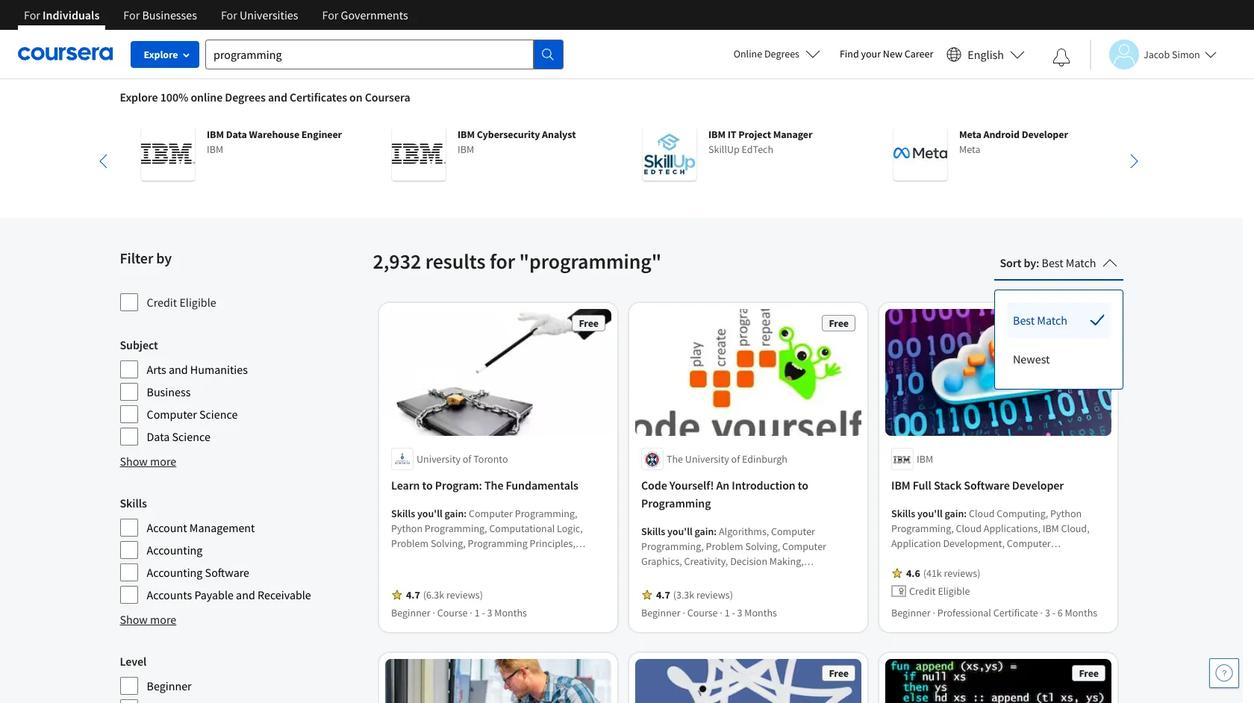 Task type: describe. For each thing, give the bounding box(es) containing it.
1 · from the left
[[432, 607, 435, 620]]

for individuals
[[24, 7, 100, 22]]

4.6
[[906, 567, 920, 581]]

banner navigation
[[12, 0, 420, 41]]

1 vertical spatial computational
[[391, 567, 457, 581]]

career
[[905, 47, 934, 61]]

for
[[490, 248, 515, 275]]

critical
[[527, 552, 558, 566]]

0 vertical spatial credit
[[147, 295, 177, 310]]

reviews) for stack
[[944, 567, 981, 581]]

skills inside group
[[120, 496, 147, 511]]

account management
[[147, 521, 255, 536]]

graphic
[[797, 570, 831, 584]]

show notifications image
[[1053, 49, 1071, 66]]

2 horizontal spatial gain
[[945, 507, 964, 521]]

results
[[425, 248, 486, 275]]

find your new career
[[840, 47, 934, 61]]

data science
[[147, 429, 211, 444]]

1 of from the left
[[463, 453, 471, 466]]

1 for program:
[[474, 607, 480, 620]]

1 meta from the top
[[959, 128, 982, 141]]

: up creativity, at the right bottom of page
[[714, 525, 717, 539]]

filter by
[[120, 249, 172, 267]]

yourself!
[[669, 478, 714, 493]]

4.7 for code yourself! an introduction to programming
[[656, 589, 670, 602]]

mathematics
[[391, 582, 447, 596]]

accounts
[[147, 588, 192, 603]]

english button
[[941, 30, 1031, 78]]

2,932 results for "programming"
[[373, 248, 662, 275]]

engineer
[[301, 128, 342, 141]]

2 meta from the top
[[959, 143, 981, 156]]

for businesses
[[123, 7, 197, 22]]

4.6 (41k reviews)
[[906, 567, 981, 581]]

course for an
[[687, 607, 718, 620]]

data inside ibm data warehouse engineer ibm
[[226, 128, 247, 141]]

accounting for accounting software
[[147, 565, 203, 580]]

ibm for ibm cybersecurity analyst ibm
[[457, 128, 475, 141]]

code
[[641, 478, 667, 493]]

show for accounts
[[120, 612, 148, 627]]

stack
[[934, 478, 962, 493]]

for universities
[[221, 7, 298, 22]]

android
[[984, 128, 1020, 141]]

months for introduction
[[745, 607, 777, 620]]

humanities
[[190, 362, 248, 377]]

developer inside meta android developer meta
[[1022, 128, 1068, 141]]

ibm for ibm
[[917, 453, 933, 466]]

0 vertical spatial credit eligible
[[147, 295, 216, 310]]

tools,
[[499, 552, 525, 566]]

skills down full
[[891, 507, 916, 521]]

edinburgh
[[742, 453, 788, 466]]

project
[[739, 128, 771, 141]]

logic,
[[557, 522, 583, 536]]

show more button for data
[[120, 453, 177, 471]]

explore 100% online degrees and certificates on coursera
[[120, 90, 410, 105]]

"programming"
[[520, 248, 662, 275]]

2 of from the left
[[731, 453, 740, 466]]

4.7 (3.3k reviews)
[[656, 589, 733, 602]]

find
[[840, 47, 860, 61]]

3 months from the left
[[1065, 607, 1098, 620]]

for governments
[[322, 7, 408, 22]]

0 vertical spatial best
[[1042, 255, 1064, 270]]

level
[[120, 654, 147, 669]]

course for program:
[[437, 607, 468, 620]]

1 vertical spatial developer
[[1012, 478, 1064, 493]]

3 - from the left
[[1053, 607, 1056, 620]]

data inside subject group
[[147, 429, 170, 444]]

for for businesses
[[123, 7, 140, 22]]

account
[[147, 521, 187, 536]]

computer science
[[147, 407, 238, 422]]

ibm image for ibm data warehouse engineer ibm
[[141, 127, 195, 181]]

online
[[191, 90, 223, 105]]

principles, inside computer programming, python programming, computational logic, problem solving, programming principles, computer programming tools, critical thinking, computational thinking, algorithms, mathematics
[[530, 537, 575, 551]]

individuals
[[43, 7, 100, 22]]

learn to program: the fundamentals
[[391, 478, 578, 493]]

principles, inside "algorithms, computer programming, problem solving, computer graphics, creativity, decision making, programming principles, computer graphic techniques, software engineering, system programming"
[[703, 570, 749, 584]]

6
[[1058, 607, 1063, 620]]

4.7 (6.3k reviews)
[[406, 589, 483, 602]]

your
[[862, 47, 881, 61]]

find your new career link
[[833, 45, 941, 63]]

5 · from the left
[[933, 607, 935, 620]]

manager
[[773, 128, 813, 141]]

- for the
[[482, 607, 485, 620]]

match inside list box
[[1038, 313, 1068, 328]]

- for introduction
[[732, 607, 735, 620]]

3 for the
[[487, 607, 492, 620]]

gain for to
[[695, 525, 714, 539]]

graphics,
[[641, 555, 682, 569]]

an
[[716, 478, 729, 493]]

payable
[[194, 588, 234, 603]]

show more for data science
[[120, 454, 177, 469]]

0 vertical spatial thinking,
[[560, 552, 601, 566]]

university of toronto
[[416, 453, 508, 466]]

show more for accounts payable and receivable
[[120, 612, 177, 627]]

to inside code yourself! an introduction to programming
[[798, 478, 808, 493]]

skills up python at bottom
[[391, 507, 415, 521]]

(6.3k
[[423, 589, 444, 602]]

0 horizontal spatial best
[[1014, 313, 1035, 328]]

governments
[[341, 7, 408, 22]]

reviews) for program:
[[446, 589, 483, 602]]

3 3 from the left
[[1045, 607, 1050, 620]]

universities
[[240, 7, 298, 22]]

solving, inside "algorithms, computer programming, problem solving, computer graphics, creativity, decision making, programming principles, computer graphic techniques, software engineering, system programming"
[[745, 540, 780, 554]]

ibm cybersecurity analyst ibm
[[457, 128, 576, 156]]

solving, inside computer programming, python programming, computational logic, problem solving, programming principles, computer programming tools, critical thinking, computational thinking, algorithms, mathematics
[[431, 537, 465, 551]]

skillup edtech image
[[643, 127, 697, 181]]

1 vertical spatial the
[[484, 478, 503, 493]]

0 horizontal spatial programming,
[[425, 522, 487, 536]]

learn
[[391, 478, 420, 493]]

sort by : best match
[[1000, 255, 1097, 270]]

(41k
[[923, 567, 942, 581]]

algorithms, inside computer programming, python programming, computational logic, problem solving, programming principles, computer programming tools, critical thinking, computational thinking, algorithms, mathematics
[[502, 567, 552, 581]]

100%
[[160, 90, 188, 105]]

and inside skills group
[[236, 588, 255, 603]]

engineering,
[[737, 585, 792, 599]]

subject
[[120, 338, 158, 353]]

coursera
[[365, 90, 410, 105]]

newest
[[1014, 352, 1051, 367]]

3 for introduction
[[737, 607, 742, 620]]

it
[[728, 128, 737, 141]]

more for accounts
[[150, 612, 177, 627]]

and inside subject group
[[169, 362, 188, 377]]

english
[[968, 47, 1005, 62]]

beginner · professional certificate · 3 - 6 months
[[891, 607, 1098, 620]]

program:
[[435, 478, 482, 493]]

skillup
[[708, 143, 740, 156]]

certificates
[[290, 90, 347, 105]]

ibm data warehouse engineer ibm
[[207, 128, 342, 156]]

fundamentals
[[506, 478, 578, 493]]

level group
[[120, 653, 364, 704]]

0 vertical spatial computational
[[489, 522, 555, 536]]

arts
[[147, 362, 166, 377]]

the university of edinburgh
[[667, 453, 788, 466]]

system
[[794, 585, 826, 599]]

arts and humanities
[[147, 362, 248, 377]]

programming up 4.7 (6.3k reviews)
[[437, 552, 497, 566]]

6 · from the left
[[1041, 607, 1043, 620]]

ibm it project manager skillup edtech
[[708, 128, 813, 156]]

problem inside computer programming, python programming, computational logic, problem solving, programming principles, computer programming tools, critical thinking, computational thinking, algorithms, mathematics
[[391, 537, 428, 551]]

accounts payable and receivable
[[147, 588, 311, 603]]

ibm for ibm it project manager skillup edtech
[[708, 128, 726, 141]]

2 horizontal spatial software
[[964, 478, 1010, 493]]

introduction
[[732, 478, 796, 493]]

2,932
[[373, 248, 421, 275]]

: right sort
[[1037, 255, 1040, 270]]

code yourself! an introduction to programming link
[[641, 477, 856, 513]]



Task type: locate. For each thing, give the bounding box(es) containing it.
0 horizontal spatial computational
[[391, 567, 457, 581]]

full
[[913, 478, 932, 493]]

businesses
[[142, 7, 197, 22]]

by right filter
[[156, 249, 172, 267]]

making,
[[770, 555, 804, 569]]

0 horizontal spatial software
[[205, 565, 250, 580]]

show
[[120, 454, 148, 469], [120, 612, 148, 627]]

reviews)
[[944, 567, 981, 581], [446, 589, 483, 602], [697, 589, 733, 602]]

1 show more button from the top
[[120, 453, 177, 471]]

beginner · course · 1 - 3 months down 4.7 (6.3k reviews)
[[391, 607, 527, 620]]

3 · from the left
[[683, 607, 685, 620]]

subject group
[[120, 336, 364, 447]]

: down ibm full stack software developer
[[964, 507, 967, 521]]

creativity,
[[684, 555, 728, 569]]

1 horizontal spatial eligible
[[938, 585, 970, 599]]

1 horizontal spatial skills you'll gain :
[[641, 525, 719, 539]]

by for filter
[[156, 249, 172, 267]]

skills group
[[120, 494, 364, 605]]

2 vertical spatial programming,
[[641, 540, 704, 554]]

and right payable
[[236, 588, 255, 603]]

- down 4.7 (3.3k reviews)
[[732, 607, 735, 620]]

of left edinburgh
[[731, 453, 740, 466]]

of
[[463, 453, 471, 466], [731, 453, 740, 466]]

2 show from the top
[[120, 612, 148, 627]]

0 horizontal spatial university
[[416, 453, 460, 466]]

1 - from the left
[[482, 607, 485, 620]]

show more down the data science
[[120, 454, 177, 469]]

credit
[[147, 295, 177, 310], [909, 585, 936, 599]]

0 horizontal spatial and
[[169, 362, 188, 377]]

0 horizontal spatial ibm image
[[141, 127, 195, 181]]

programming, up graphics,
[[641, 540, 704, 554]]

by right sort
[[1024, 255, 1037, 270]]

list box
[[996, 291, 1123, 389]]

receivable
[[258, 588, 311, 603]]

1 university from the left
[[416, 453, 460, 466]]

1 horizontal spatial months
[[745, 607, 777, 620]]

0 horizontal spatial reviews)
[[446, 589, 483, 602]]

university up the program: in the left bottom of the page
[[416, 453, 460, 466]]

meta
[[959, 128, 982, 141], [959, 143, 981, 156]]

analyst
[[542, 128, 576, 141]]

programming down "techniques,"
[[641, 600, 701, 614]]

2 more from the top
[[150, 612, 177, 627]]

2 1 from the left
[[725, 607, 730, 620]]

0 vertical spatial programming,
[[515, 507, 577, 521]]

0 horizontal spatial -
[[482, 607, 485, 620]]

1 horizontal spatial 1
[[725, 607, 730, 620]]

1 beginner · course · 1 - 3 months from the left
[[391, 607, 527, 620]]

months right 6
[[1065, 607, 1098, 620]]

1 vertical spatial science
[[172, 429, 211, 444]]

1 vertical spatial show
[[120, 612, 148, 627]]

·
[[432, 607, 435, 620], [470, 607, 472, 620], [683, 607, 685, 620], [720, 607, 723, 620], [933, 607, 935, 620], [1041, 607, 1043, 620]]

1 vertical spatial software
[[205, 565, 250, 580]]

· down '(6.3k'
[[432, 607, 435, 620]]

1 vertical spatial show more button
[[120, 611, 177, 629]]

data left warehouse at top
[[226, 128, 247, 141]]

0 vertical spatial meta
[[959, 128, 982, 141]]

on
[[350, 90, 363, 105]]

beginner · course · 1 - 3 months
[[391, 607, 527, 620], [641, 607, 777, 620]]

0 vertical spatial more
[[150, 454, 177, 469]]

reviews) for an
[[697, 589, 733, 602]]

course down 4.7 (6.3k reviews)
[[437, 607, 468, 620]]

you'll up graphics,
[[667, 525, 693, 539]]

0 vertical spatial show more button
[[120, 453, 177, 471]]

ibm full stack software developer
[[891, 478, 1064, 493]]

ibm image down the 100%
[[141, 127, 195, 181]]

software down creativity, at the right bottom of page
[[696, 585, 735, 599]]

2 vertical spatial and
[[236, 588, 255, 603]]

1 horizontal spatial computational
[[489, 522, 555, 536]]

3 left 6
[[1045, 607, 1050, 620]]

2 horizontal spatial -
[[1053, 607, 1056, 620]]

ibm
[[207, 128, 224, 141], [457, 128, 475, 141], [708, 128, 726, 141], [207, 143, 223, 156], [457, 143, 474, 156], [917, 453, 933, 466], [891, 478, 911, 493]]

python
[[391, 522, 422, 536]]

skills you'll gain : up graphics,
[[641, 525, 719, 539]]

2 horizontal spatial 3
[[1045, 607, 1050, 620]]

problem
[[391, 537, 428, 551], [706, 540, 743, 554]]

show more button down the data science
[[120, 453, 177, 471]]

ibm image for ibm cybersecurity analyst ibm
[[392, 127, 446, 181]]

skills up account
[[120, 496, 147, 511]]

· down 4.7 (6.3k reviews)
[[470, 607, 472, 620]]

credit eligible
[[147, 295, 216, 310], [909, 585, 970, 599]]

1 vertical spatial credit eligible
[[909, 585, 970, 599]]

data down the computer science
[[147, 429, 170, 444]]

1 horizontal spatial credit
[[909, 585, 936, 599]]

match right sort
[[1066, 255, 1097, 270]]

1 vertical spatial eligible
[[938, 585, 970, 599]]

certificate
[[994, 607, 1038, 620]]

1 3 from the left
[[487, 607, 492, 620]]

techniques,
[[641, 585, 694, 599]]

eligible down 4.6 (41k reviews)
[[938, 585, 970, 599]]

more down accounts
[[150, 612, 177, 627]]

1 vertical spatial data
[[147, 429, 170, 444]]

university up yourself!
[[685, 453, 729, 466]]

0 horizontal spatial months
[[494, 607, 527, 620]]

months down engineering,
[[745, 607, 777, 620]]

edtech
[[742, 143, 774, 156]]

credit down 4.6
[[909, 585, 936, 599]]

- left 6
[[1053, 607, 1056, 620]]

algorithms, computer programming, problem solving, computer graphics, creativity, decision making, programming principles, computer graphic techniques, software engineering, system programming
[[641, 525, 831, 614]]

4.7 left (3.3k
[[656, 589, 670, 602]]

:
[[1037, 255, 1040, 270], [464, 507, 467, 521], [964, 507, 967, 521], [714, 525, 717, 539]]

software right stack
[[964, 478, 1010, 493]]

1 vertical spatial and
[[169, 362, 188, 377]]

1 horizontal spatial university
[[685, 453, 729, 466]]

free
[[579, 317, 599, 330], [829, 317, 849, 330], [829, 667, 849, 681], [1079, 667, 1099, 681]]

1 horizontal spatial solving,
[[745, 540, 780, 554]]

programming, inside "algorithms, computer programming, problem solving, computer graphics, creativity, decision making, programming principles, computer graphic techniques, software engineering, system programming"
[[641, 540, 704, 554]]

decision
[[730, 555, 768, 569]]

beginner · course · 1 - 3 months for program:
[[391, 607, 527, 620]]

2 for from the left
[[123, 7, 140, 22]]

ibm inside 'ibm it project manager skillup edtech'
[[708, 128, 726, 141]]

by for sort
[[1024, 255, 1037, 270]]

1 vertical spatial algorithms,
[[502, 567, 552, 581]]

1 ibm image from the left
[[141, 127, 195, 181]]

principles, up critical
[[530, 537, 575, 551]]

1 course from the left
[[437, 607, 468, 620]]

1 1 from the left
[[474, 607, 480, 620]]

1 horizontal spatial ibm image
[[392, 127, 446, 181]]

show for data
[[120, 454, 148, 469]]

you'll for learn to program: the fundamentals
[[417, 507, 442, 521]]

1 horizontal spatial problem
[[706, 540, 743, 554]]

1 show more from the top
[[120, 454, 177, 469]]

: down the program: in the left bottom of the page
[[464, 507, 467, 521]]

computational up mathematics
[[391, 567, 457, 581]]

best
[[1042, 255, 1064, 270], [1014, 313, 1035, 328]]

and
[[268, 90, 287, 105], [169, 362, 188, 377], [236, 588, 255, 603]]

1 horizontal spatial principles,
[[703, 570, 749, 584]]

1 horizontal spatial by
[[1024, 255, 1037, 270]]

programming up "techniques,"
[[641, 570, 701, 584]]

business
[[147, 385, 191, 400]]

new
[[883, 47, 903, 61]]

0 vertical spatial show
[[120, 454, 148, 469]]

0 horizontal spatial thinking,
[[459, 567, 500, 581]]

1 for from the left
[[24, 7, 40, 22]]

1 horizontal spatial credit eligible
[[909, 585, 970, 599]]

0 horizontal spatial you'll
[[417, 507, 442, 521]]

beginner inside level group
[[147, 679, 192, 694]]

cybersecurity
[[477, 128, 540, 141]]

0 horizontal spatial data
[[147, 429, 170, 444]]

0 horizontal spatial algorithms,
[[502, 567, 552, 581]]

science for data science
[[172, 429, 211, 444]]

0 vertical spatial eligible
[[180, 295, 216, 310]]

show up level
[[120, 612, 148, 627]]

programming, down the program: in the left bottom of the page
[[425, 522, 487, 536]]

skills you'll gain : for learn to program: the fundamentals
[[391, 507, 469, 521]]

0 horizontal spatial credit eligible
[[147, 295, 216, 310]]

programming
[[641, 496, 711, 511], [468, 537, 528, 551], [437, 552, 497, 566], [641, 570, 701, 584], [641, 600, 701, 614]]

1 more from the top
[[150, 454, 177, 469]]

-
[[482, 607, 485, 620], [732, 607, 735, 620], [1053, 607, 1056, 620]]

2 horizontal spatial reviews)
[[944, 567, 981, 581]]

2 accounting from the top
[[147, 565, 203, 580]]

show more down accounts
[[120, 612, 177, 627]]

data
[[226, 128, 247, 141], [147, 429, 170, 444]]

1
[[474, 607, 480, 620], [725, 607, 730, 620]]

2 horizontal spatial you'll
[[918, 507, 943, 521]]

for left businesses
[[123, 7, 140, 22]]

1 vertical spatial best
[[1014, 313, 1035, 328]]

2 4.7 from the left
[[656, 589, 670, 602]]

0 horizontal spatial principles,
[[530, 537, 575, 551]]

for for governments
[[322, 7, 339, 22]]

help center image
[[1216, 665, 1234, 683]]

more for data
[[150, 454, 177, 469]]

2 - from the left
[[732, 607, 735, 620]]

2 horizontal spatial skills you'll gain :
[[891, 507, 969, 521]]

0 horizontal spatial problem
[[391, 537, 428, 551]]

computer programming, python programming, computational logic, problem solving, programming principles, computer programming tools, critical thinking, computational thinking, algorithms, mathematics
[[391, 507, 601, 596]]

2 3 from the left
[[737, 607, 742, 620]]

algorithms, inside "algorithms, computer programming, problem solving, computer graphics, creativity, decision making, programming principles, computer graphic techniques, software engineering, system programming"
[[719, 525, 769, 539]]

0 vertical spatial show more
[[120, 454, 177, 469]]

1 down 4.7 (3.3k reviews)
[[725, 607, 730, 620]]

solving, up decision
[[745, 540, 780, 554]]

to right learn
[[422, 478, 433, 493]]

4.7 for learn to program: the fundamentals
[[406, 589, 420, 602]]

toronto
[[473, 453, 508, 466]]

1 horizontal spatial programming,
[[515, 507, 577, 521]]

1 horizontal spatial best
[[1042, 255, 1064, 270]]

of left toronto
[[463, 453, 471, 466]]

0 vertical spatial data
[[226, 128, 247, 141]]

1 horizontal spatial algorithms,
[[719, 525, 769, 539]]

1 horizontal spatial software
[[696, 585, 735, 599]]

more down the data science
[[150, 454, 177, 469]]

4.7 left '(6.3k'
[[406, 589, 420, 602]]

2 course from the left
[[687, 607, 718, 620]]

gain for fundamentals
[[444, 507, 464, 521]]

1 horizontal spatial you'll
[[667, 525, 693, 539]]

1 horizontal spatial 4.7
[[656, 589, 670, 602]]

principles,
[[530, 537, 575, 551], [703, 570, 749, 584]]

1 horizontal spatial -
[[732, 607, 735, 620]]

programming inside code yourself! an introduction to programming
[[641, 496, 711, 511]]

1 horizontal spatial beginner · course · 1 - 3 months
[[641, 607, 777, 620]]

· down (3.3k
[[683, 607, 685, 620]]

skills you'll gain : up python at bottom
[[391, 507, 469, 521]]

1 vertical spatial credit
[[909, 585, 936, 599]]

1 horizontal spatial data
[[226, 128, 247, 141]]

0 horizontal spatial 3
[[487, 607, 492, 620]]

0 vertical spatial match
[[1066, 255, 1097, 270]]

1 for an
[[725, 607, 730, 620]]

thinking, down logic,
[[560, 552, 601, 566]]

0 horizontal spatial to
[[422, 478, 433, 493]]

skills up graphics,
[[641, 525, 665, 539]]

1 horizontal spatial reviews)
[[697, 589, 733, 602]]

2 show more from the top
[[120, 612, 177, 627]]

ibm image
[[141, 127, 195, 181], [392, 127, 446, 181]]

course down 4.7 (3.3k reviews)
[[687, 607, 718, 620]]

problem inside "algorithms, computer programming, problem solving, computer graphics, creativity, decision making, programming principles, computer graphic techniques, software engineering, system programming"
[[706, 540, 743, 554]]

problem down python at bottom
[[391, 537, 428, 551]]

learn to program: the fundamentals link
[[391, 477, 605, 495]]

1 vertical spatial more
[[150, 612, 177, 627]]

1 accounting from the top
[[147, 543, 203, 558]]

programming down yourself!
[[641, 496, 711, 511]]

reviews) right (3.3k
[[697, 589, 733, 602]]

skills you'll gain :
[[391, 507, 469, 521], [891, 507, 969, 521], [641, 525, 719, 539]]

1 horizontal spatial the
[[667, 453, 683, 466]]

2 university from the left
[[685, 453, 729, 466]]

4 for from the left
[[322, 7, 339, 22]]

accounting for accounting
[[147, 543, 203, 558]]

algorithms, up decision
[[719, 525, 769, 539]]

2 vertical spatial software
[[696, 585, 735, 599]]

2 horizontal spatial months
[[1065, 607, 1098, 620]]

accounting software
[[147, 565, 250, 580]]

ibm image down the coursera
[[392, 127, 446, 181]]

gain down the program: in the left bottom of the page
[[444, 507, 464, 521]]

None search field
[[205, 39, 564, 69]]

software inside "algorithms, computer programming, problem solving, computer graphics, creativity, decision making, programming principles, computer graphic techniques, software engineering, system programming"
[[696, 585, 735, 599]]

computer
[[147, 407, 197, 422], [469, 507, 513, 521], [771, 525, 815, 539], [782, 540, 826, 554], [391, 552, 435, 566], [751, 570, 795, 584]]

thinking, down tools,
[[459, 567, 500, 581]]

1 vertical spatial meta
[[959, 143, 981, 156]]

coursera image
[[18, 42, 113, 66]]

1 horizontal spatial thinking,
[[560, 552, 601, 566]]

gain up creativity, at the right bottom of page
[[695, 525, 714, 539]]

1 vertical spatial principles,
[[703, 570, 749, 584]]

show more button for accounts
[[120, 611, 177, 629]]

best right sort
[[1042, 255, 1064, 270]]

1 show from the top
[[120, 454, 148, 469]]

software
[[964, 478, 1010, 493], [205, 565, 250, 580], [696, 585, 735, 599]]

sort
[[1000, 255, 1022, 270]]

management
[[190, 521, 255, 536]]

you'll
[[417, 507, 442, 521], [918, 507, 943, 521], [667, 525, 693, 539]]

0 horizontal spatial skills you'll gain :
[[391, 507, 469, 521]]

beginner · course · 1 - 3 months down 4.7 (3.3k reviews)
[[641, 607, 777, 620]]

2 horizontal spatial and
[[268, 90, 287, 105]]

computer inside subject group
[[147, 407, 197, 422]]

the up yourself!
[[667, 453, 683, 466]]

1 horizontal spatial and
[[236, 588, 255, 603]]

professional
[[938, 607, 991, 620]]

you'll down full
[[918, 507, 943, 521]]

0 vertical spatial developer
[[1022, 128, 1068, 141]]

- down 4.7 (6.3k reviews)
[[482, 607, 485, 620]]

meta left android on the top of the page
[[959, 128, 982, 141]]

reviews) right (41k
[[944, 567, 981, 581]]

match up newest
[[1038, 313, 1068, 328]]

accounting down account
[[147, 543, 203, 558]]

0 vertical spatial software
[[964, 478, 1010, 493]]

1 to from the left
[[422, 478, 433, 493]]

credit eligible down 4.6 (41k reviews)
[[909, 585, 970, 599]]

1 down 4.7 (6.3k reviews)
[[474, 607, 480, 620]]

software up the accounts payable and receivable
[[205, 565, 250, 580]]

filter
[[120, 249, 153, 267]]

months
[[494, 607, 527, 620], [745, 607, 777, 620], [1065, 607, 1098, 620]]

explore
[[120, 90, 158, 105]]

solving, up 4.7 (6.3k reviews)
[[431, 537, 465, 551]]

software inside skills group
[[205, 565, 250, 580]]

2 to from the left
[[798, 478, 808, 493]]

· down 4.7 (3.3k reviews)
[[720, 607, 723, 620]]

(3.3k
[[673, 589, 694, 602]]

the down toronto
[[484, 478, 503, 493]]

1 horizontal spatial to
[[798, 478, 808, 493]]

principles, down creativity, at the right bottom of page
[[703, 570, 749, 584]]

0 horizontal spatial credit
[[147, 295, 177, 310]]

months for the
[[494, 607, 527, 620]]

2 ibm image from the left
[[392, 127, 446, 181]]

0 horizontal spatial by
[[156, 249, 172, 267]]

more
[[150, 454, 177, 469], [150, 612, 177, 627]]

beginner · course · 1 - 3 months for an
[[641, 607, 777, 620]]

0 vertical spatial accounting
[[147, 543, 203, 558]]

0 horizontal spatial 4.7
[[406, 589, 420, 602]]

for left universities
[[221, 7, 237, 22]]

algorithms, down tools,
[[502, 567, 552, 581]]

ibm for ibm full stack software developer
[[891, 478, 911, 493]]

0 horizontal spatial gain
[[444, 507, 464, 521]]

1 vertical spatial thinking,
[[459, 567, 500, 581]]

to right introduction
[[798, 478, 808, 493]]

4.7
[[406, 589, 420, 602], [656, 589, 670, 602]]

best up newest
[[1014, 313, 1035, 328]]

skills you'll gain : down full
[[891, 507, 969, 521]]

credit down filter by
[[147, 295, 177, 310]]

for for universities
[[221, 7, 237, 22]]

1 4.7 from the left
[[406, 589, 420, 602]]

2 months from the left
[[745, 607, 777, 620]]

2 beginner · course · 1 - 3 months from the left
[[641, 607, 777, 620]]

1 horizontal spatial of
[[731, 453, 740, 466]]

2 · from the left
[[470, 607, 472, 620]]

eligible up arts and humanities
[[180, 295, 216, 310]]

months down tools,
[[494, 607, 527, 620]]

programming,
[[515, 507, 577, 521], [425, 522, 487, 536], [641, 540, 704, 554]]

you'll for code yourself! an introduction to programming
[[667, 525, 693, 539]]

best match
[[1014, 313, 1068, 328]]

warehouse
[[249, 128, 299, 141]]

computational
[[489, 522, 555, 536], [391, 567, 457, 581]]

reviews) right '(6.3k'
[[446, 589, 483, 602]]

1 horizontal spatial 3
[[737, 607, 742, 620]]

programming, up logic,
[[515, 507, 577, 521]]

ibm for ibm data warehouse engineer ibm
[[207, 128, 224, 141]]

4 · from the left
[[720, 607, 723, 620]]

3 for from the left
[[221, 7, 237, 22]]

programming up tools,
[[468, 537, 528, 551]]

· left professional
[[933, 607, 935, 620]]

for left 'governments'
[[322, 7, 339, 22]]

0 vertical spatial the
[[667, 453, 683, 466]]

degrees
[[225, 90, 266, 105]]

science down humanities
[[199, 407, 238, 422]]

1 months from the left
[[494, 607, 527, 620]]

skills you'll gain : for code yourself! an introduction to programming
[[641, 525, 719, 539]]

and right arts
[[169, 362, 188, 377]]

science for computer science
[[199, 407, 238, 422]]

3 down engineering,
[[737, 607, 742, 620]]

meta image
[[894, 127, 947, 181]]

you'll up python at bottom
[[417, 507, 442, 521]]

science
[[199, 407, 238, 422], [172, 429, 211, 444]]

and right the degrees
[[268, 90, 287, 105]]

for for individuals
[[24, 7, 40, 22]]

3 down computer programming, python programming, computational logic, problem solving, programming principles, computer programming tools, critical thinking, computational thinking, algorithms, mathematics
[[487, 607, 492, 620]]

1 vertical spatial match
[[1038, 313, 1068, 328]]

list box containing best match
[[996, 291, 1123, 389]]

credit eligible down filter by
[[147, 295, 216, 310]]

2 show more button from the top
[[120, 611, 177, 629]]



Task type: vqa. For each thing, say whether or not it's contained in the screenshot.


